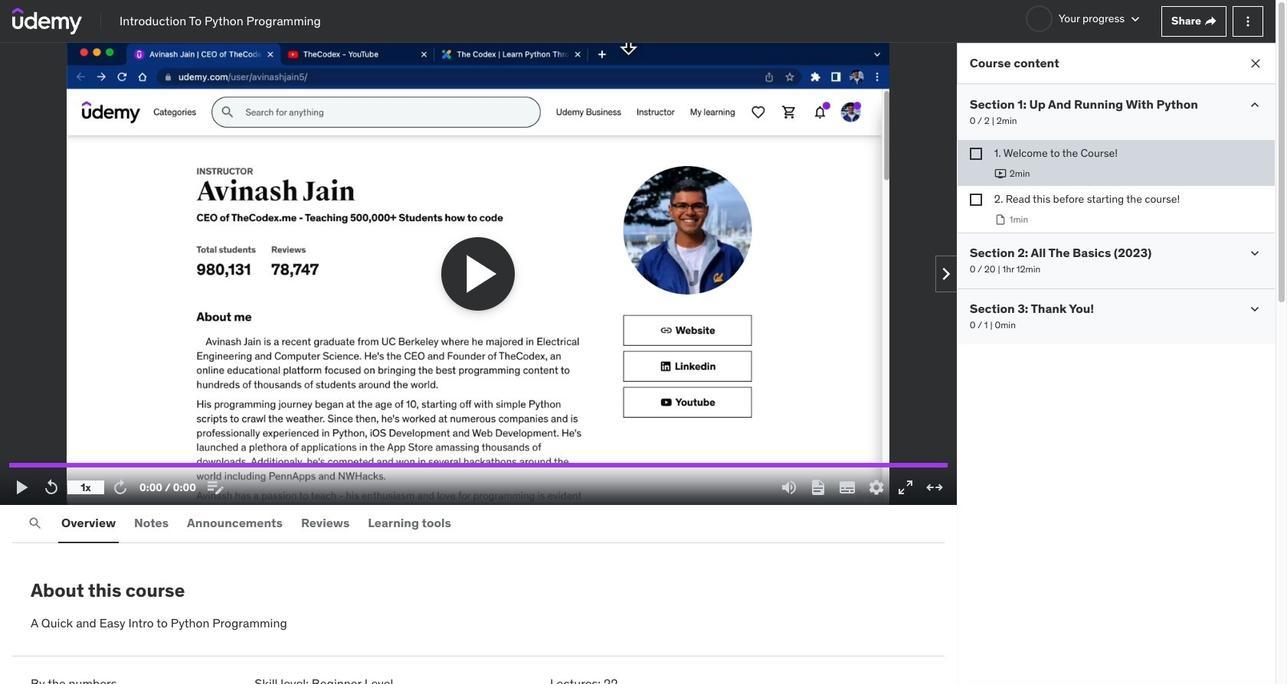 Task type: describe. For each thing, give the bounding box(es) containing it.
mute image
[[780, 479, 798, 497]]

fullscreen image
[[896, 479, 915, 497]]

settings image
[[867, 479, 885, 497]]

play video image
[[457, 250, 506, 299]]

0 horizontal spatial xsmall image
[[970, 194, 982, 206]]

subtitles image
[[838, 479, 856, 497]]

2 small image from the top
[[1247, 302, 1263, 317]]

transcript in sidebar region image
[[809, 479, 827, 497]]

progress bar slider
[[9, 457, 948, 475]]

rewind 5 seconds image
[[42, 479, 61, 497]]

1 small image from the top
[[1247, 97, 1263, 113]]

search image
[[28, 516, 43, 532]]

0 vertical spatial small image
[[1128, 11, 1143, 27]]

1 vertical spatial small image
[[1247, 246, 1263, 261]]

actions image
[[1240, 13, 1256, 29]]

xsmall image
[[970, 148, 982, 160]]

sidebar element
[[957, 43, 1276, 685]]

forward 5 seconds image
[[111, 479, 129, 497]]

start read this before starting the course! image
[[994, 214, 1007, 226]]



Task type: locate. For each thing, give the bounding box(es) containing it.
1 horizontal spatial xsmall image
[[1204, 15, 1217, 27]]

play image
[[13, 479, 31, 497]]

0 vertical spatial small image
[[1247, 97, 1263, 113]]

xsmall image down xsmall image
[[970, 194, 982, 206]]

go to next lecture image
[[934, 262, 959, 287]]

expanded view image
[[925, 479, 944, 497]]

1 horizontal spatial small image
[[1247, 246, 1263, 261]]

1 vertical spatial xsmall image
[[970, 194, 982, 206]]

udemy image
[[12, 8, 82, 34]]

1 vertical spatial small image
[[1247, 302, 1263, 317]]

0 vertical spatial xsmall image
[[1204, 15, 1217, 27]]

xsmall image left actions icon
[[1204, 15, 1217, 27]]

small image
[[1128, 11, 1143, 27], [1247, 246, 1263, 261]]

0 horizontal spatial small image
[[1128, 11, 1143, 27]]

close course content sidebar image
[[1248, 56, 1263, 71]]

add note image
[[206, 479, 224, 497]]

play welcome to the course! image
[[994, 168, 1007, 180]]

xsmall image
[[1204, 15, 1217, 27], [970, 194, 982, 206]]

small image
[[1247, 97, 1263, 113], [1247, 302, 1263, 317]]



Task type: vqa. For each thing, say whether or not it's contained in the screenshot.
Mute image
yes



